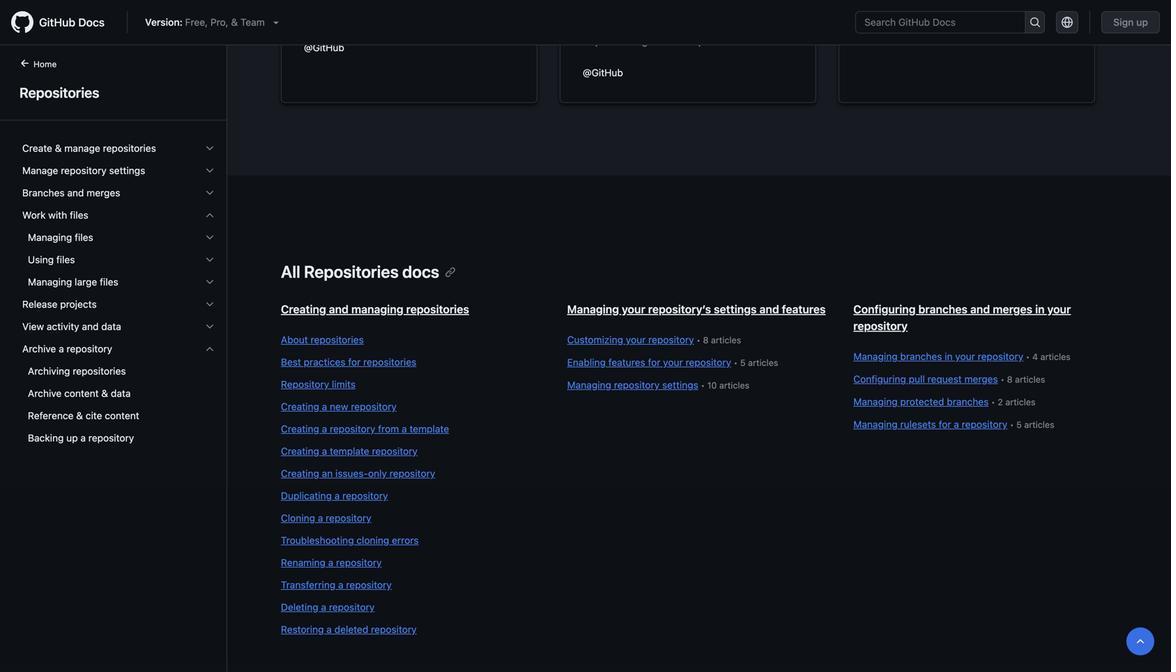 Task type: vqa. For each thing, say whether or not it's contained in the screenshot.
Using
yes



Task type: describe. For each thing, give the bounding box(es) containing it.
2 horizontal spatial settings
[[714, 303, 757, 316]]

creating and managing repositories link
[[281, 303, 469, 316]]

transferring
[[281, 580, 335, 591]]

managing
[[351, 303, 403, 316]]

repository limits link
[[281, 378, 539, 392]]

a for restoring a deleted repository
[[326, 624, 332, 636]]

all
[[281, 262, 300, 282]]

about repositories link
[[281, 333, 539, 347]]

files right with
[[70, 209, 88, 221]]

duplicating a repository link
[[281, 489, 539, 503]]

repositories up best practices for repositories
[[311, 334, 364, 346]]

home link
[[14, 58, 79, 72]]

release projects button
[[17, 293, 221, 316]]

customizing
[[567, 334, 623, 346]]

archive a repository element containing archiving repositories
[[11, 360, 227, 450]]

archive for archive content & data
[[28, 388, 62, 399]]

managing your repository's settings and features link
[[567, 303, 826, 316]]

articles inside managing repository settings • 10 articles
[[719, 381, 749, 391]]

renaming a repository
[[281, 557, 382, 569]]

• inside managing protected branches • 2 articles
[[991, 397, 995, 407]]

• inside managing repository settings • 10 articles
[[701, 381, 705, 391]]

sign up
[[1113, 16, 1148, 28]]

deleted
[[334, 624, 368, 636]]

cloning
[[356, 535, 389, 546]]

10
[[707, 381, 717, 391]]

work with files element containing work with files
[[11, 204, 227, 293]]

and inside configuring branches and merges in your repository
[[970, 303, 990, 316]]

renaming a repository link
[[281, 556, 539, 570]]

enabling features for your repository • 5 articles
[[567, 357, 778, 368]]

cloning
[[281, 513, 315, 524]]

pull
[[909, 374, 925, 385]]

• inside the customizing your repository • 8 articles
[[696, 335, 701, 345]]

Search GitHub Docs search field
[[856, 12, 1025, 33]]

1 @github link from the left
[[281, 0, 537, 103]]

repositories inside archive a repository 'element'
[[73, 366, 126, 377]]

all repositories docs link
[[281, 262, 456, 282]]

branches
[[22, 187, 65, 199]]

archiving
[[28, 366, 70, 377]]

managing for managing files
[[28, 232, 72, 243]]

creating an issues-only repository link
[[281, 467, 539, 481]]

your inside configuring branches and merges in your repository
[[1047, 303, 1071, 316]]

managing for managing large files
[[28, 276, 72, 288]]

using files button
[[17, 249, 221, 271]]

all repositories docs
[[281, 262, 439, 282]]

limits
[[332, 379, 356, 390]]

0 vertical spatial repositories
[[20, 84, 99, 101]]

managing rulesets for a repository • 5 articles
[[853, 419, 1054, 430]]

files inside 'dropdown button'
[[75, 232, 93, 243]]

sc 9kayk9 0 image inside using files dropdown button
[[204, 254, 215, 266]]

about repositories
[[281, 334, 364, 346]]

& inside "link"
[[76, 410, 83, 422]]

practices
[[304, 357, 345, 368]]

files right large
[[100, 276, 118, 288]]

manage
[[64, 143, 100, 154]]

articles inside the customizing your repository • 8 articles
[[711, 335, 741, 345]]

articles inside managing rulesets for a repository • 5 articles
[[1024, 420, 1054, 430]]

duplicating a repository
[[281, 490, 388, 502]]

docs
[[402, 262, 439, 282]]

work
[[22, 209, 46, 221]]

data for archive content & data
[[111, 388, 131, 399]]

view activity and data button
[[17, 316, 221, 338]]

up for backing
[[66, 433, 78, 444]]

deleting
[[281, 602, 318, 613]]

creating for creating a repository from a template
[[281, 423, 319, 435]]

creating a repository from a template
[[281, 423, 449, 435]]

using
[[28, 254, 54, 266]]

5 for enabling features for your repository
[[740, 358, 746, 368]]

transferring a repository link
[[281, 579, 539, 592]]

create & manage repositories
[[22, 143, 156, 154]]

repository inside configuring branches and merges in your repository
[[853, 320, 908, 333]]

articles inside managing branches in your repository • 4 articles
[[1040, 352, 1071, 362]]

merges inside "dropdown button"
[[87, 187, 120, 199]]

rulesets
[[900, 419, 936, 430]]

repositories for manage
[[103, 143, 156, 154]]

pro,
[[210, 16, 228, 28]]

for for practices
[[348, 357, 361, 368]]

create
[[22, 143, 52, 154]]

0 horizontal spatial features
[[608, 357, 645, 368]]

& right pro,
[[231, 16, 238, 28]]

managing repository settings • 10 articles
[[567, 380, 749, 391]]

sc 9kayk9 0 image for and
[[204, 321, 215, 332]]

branches for and
[[918, 303, 968, 316]]

8 inside configuring pull request merges • 8 articles
[[1007, 375, 1013, 385]]

managing for managing protected branches • 2 articles
[[853, 396, 898, 408]]

new
[[330, 401, 348, 413]]

a for duplicating a repository
[[334, 490, 340, 502]]

1 vertical spatial @github
[[583, 67, 623, 78]]

creating for creating an issues-only repository
[[281, 468, 319, 480]]

managing for managing your repository's settings and features
[[567, 303, 619, 316]]

creating and managing repositories
[[281, 303, 469, 316]]

configuring branches and merges in your repository link
[[853, 303, 1071, 333]]

repositories link
[[17, 82, 210, 103]]

sc 9kayk9 0 image for manage
[[204, 143, 215, 154]]

sc 9kayk9 0 image inside 'managing files' 'dropdown button'
[[204, 232, 215, 243]]

repositories element
[[0, 56, 227, 671]]

cite
[[86, 410, 102, 422]]

activity
[[47, 321, 79, 332]]

2
[[998, 397, 1003, 407]]

archive content & data link
[[17, 383, 221, 405]]

archiving repositories
[[28, 366, 126, 377]]

1 horizontal spatial repositories
[[304, 262, 399, 282]]

a for creating a new repository
[[322, 401, 327, 413]]

branches and merges button
[[17, 182, 221, 204]]

archive a repository
[[22, 343, 112, 355]]

troubleshooting cloning errors
[[281, 535, 419, 546]]

cloning a repository link
[[281, 512, 539, 526]]

& inside 'link'
[[101, 388, 108, 399]]

archive a repository button
[[17, 338, 221, 360]]

triangle down image
[[270, 17, 281, 28]]

troubleshooting
[[281, 535, 354, 546]]

search image
[[1029, 17, 1041, 28]]

0 horizontal spatial template
[[330, 446, 369, 457]]

github
[[39, 16, 75, 29]]

and inside dropdown button
[[82, 321, 99, 332]]

reference & cite content
[[28, 410, 139, 422]]

from
[[378, 423, 399, 435]]

4
[[1032, 352, 1038, 362]]

docs
[[78, 16, 105, 29]]

sc 9kayk9 0 image for settings
[[204, 165, 215, 176]]

version: free, pro, & team
[[145, 16, 265, 28]]

reference
[[28, 410, 74, 422]]

managing branches in your repository • 4 articles
[[853, 351, 1071, 362]]

a for deleting a repository
[[321, 602, 326, 613]]

protected
[[900, 396, 944, 408]]

scroll to top image
[[1135, 636, 1146, 648]]

work with files element containing managing files
[[11, 227, 227, 293]]

github docs
[[39, 16, 105, 29]]

large
[[75, 276, 97, 288]]



Task type: locate. For each thing, give the bounding box(es) containing it.
0 horizontal spatial 8
[[703, 335, 709, 345]]

0 vertical spatial settings
[[109, 165, 145, 176]]

None search field
[[855, 11, 1045, 33]]

sign up link
[[1101, 11, 1160, 33]]

backing
[[28, 433, 64, 444]]

manage repository settings
[[22, 165, 145, 176]]

8 inside the customizing your repository • 8 articles
[[703, 335, 709, 345]]

articles inside managing protected branches • 2 articles
[[1005, 397, 1036, 407]]

2 archive a repository element from the top
[[11, 360, 227, 450]]

repository
[[61, 165, 106, 176], [853, 320, 908, 333], [648, 334, 694, 346], [67, 343, 112, 355], [978, 351, 1023, 362], [686, 357, 731, 368], [614, 380, 660, 391], [351, 401, 397, 413], [962, 419, 1007, 430], [330, 423, 375, 435], [88, 433, 134, 444], [372, 446, 418, 457], [390, 468, 435, 480], [342, 490, 388, 502], [326, 513, 371, 524], [336, 557, 382, 569], [346, 580, 392, 591], [329, 602, 375, 613], [371, 624, 417, 636]]

merges
[[87, 187, 120, 199], [993, 303, 1032, 316], [964, 374, 998, 385]]

for inside best practices for repositories link
[[348, 357, 361, 368]]

for for rulesets
[[939, 419, 951, 430]]

manage repository settings button
[[17, 160, 221, 182]]

1 vertical spatial settings
[[714, 303, 757, 316]]

& left 'cite'
[[76, 410, 83, 422]]

0 horizontal spatial in
[[945, 351, 953, 362]]

sc 9kayk9 0 image
[[204, 165, 215, 176], [204, 254, 215, 266], [204, 277, 215, 288], [204, 299, 215, 310], [204, 321, 215, 332], [204, 344, 215, 355]]

1 vertical spatial 5
[[1016, 420, 1022, 430]]

work with files element
[[11, 204, 227, 293], [11, 227, 227, 293]]

2 vertical spatial branches
[[947, 396, 989, 408]]

archive inside dropdown button
[[22, 343, 56, 355]]

troubleshooting cloning errors link
[[281, 534, 539, 548]]

2 vertical spatial merges
[[964, 374, 998, 385]]

team
[[240, 16, 265, 28]]

configuring pull request merges • 8 articles
[[853, 374, 1045, 385]]

settings right repository's
[[714, 303, 757, 316]]

articles inside configuring pull request merges • 8 articles
[[1015, 375, 1045, 385]]

repositories down about repositories link
[[363, 357, 416, 368]]

backing up a repository
[[28, 433, 134, 444]]

0 vertical spatial 8
[[703, 335, 709, 345]]

creating a repository from a template link
[[281, 422, 539, 436]]

work with files
[[22, 209, 88, 221]]

sc 9kayk9 0 image inside work with files dropdown button
[[204, 210, 215, 221]]

branches up pull
[[900, 351, 942, 362]]

1 horizontal spatial @github
[[583, 67, 623, 78]]

repository's
[[648, 303, 711, 316]]

a down managing protected branches • 2 articles
[[954, 419, 959, 430]]

archive content & data
[[28, 388, 131, 399]]

3 creating from the top
[[281, 423, 319, 435]]

sc 9kayk9 0 image inside view activity and data dropdown button
[[204, 321, 215, 332]]

sc 9kayk9 0 image for files
[[204, 210, 215, 221]]

up for sign
[[1136, 16, 1148, 28]]

2 work with files element from the top
[[11, 227, 227, 293]]

settings down the create & manage repositories dropdown button on the left top of page
[[109, 165, 145, 176]]

managing protected branches • 2 articles
[[853, 396, 1036, 408]]

articles inside enabling features for your repository • 5 articles
[[748, 358, 778, 368]]

with
[[48, 209, 67, 221]]

template up issues-
[[330, 446, 369, 457]]

tooltip
[[1126, 628, 1154, 656]]

home
[[33, 59, 57, 69]]

managing for managing repository settings • 10 articles
[[567, 380, 611, 391]]

up right sign
[[1136, 16, 1148, 28]]

• inside enabling features for your repository • 5 articles
[[734, 358, 738, 368]]

a for transferring a repository
[[338, 580, 343, 591]]

• inside managing rulesets for a repository • 5 articles
[[1010, 420, 1014, 430]]

managing large files button
[[17, 271, 221, 293]]

a up transferring a repository
[[328, 557, 333, 569]]

0 horizontal spatial for
[[348, 357, 361, 368]]

creating for creating and managing repositories
[[281, 303, 326, 316]]

content down archive content & data 'link'
[[105, 410, 139, 422]]

merges for configuring pull request merges • 8 articles
[[964, 374, 998, 385]]

0 horizontal spatial @github link
[[281, 0, 537, 103]]

branches up managing rulesets for a repository • 5 articles
[[947, 396, 989, 408]]

1 vertical spatial 8
[[1007, 375, 1013, 385]]

a inside dropdown button
[[59, 343, 64, 355]]

8 down managing branches in your repository • 4 articles
[[1007, 375, 1013, 385]]

4 sc 9kayk9 0 image from the top
[[204, 299, 215, 310]]

settings inside dropdown button
[[109, 165, 145, 176]]

managing files
[[28, 232, 93, 243]]

archive down view
[[22, 343, 56, 355]]

configuring for configuring pull request merges • 8 articles
[[853, 374, 906, 385]]

3 sc 9kayk9 0 image from the top
[[204, 210, 215, 221]]

a right cloning
[[318, 513, 323, 524]]

a right from
[[402, 423, 407, 435]]

archiving repositories link
[[17, 360, 221, 383]]

6 sc 9kayk9 0 image from the top
[[204, 344, 215, 355]]

merges inside configuring branches and merges in your repository
[[993, 303, 1032, 316]]

a left deleted
[[326, 624, 332, 636]]

0 vertical spatial data
[[101, 321, 121, 332]]

sc 9kayk9 0 image for repository
[[204, 344, 215, 355]]

1 vertical spatial branches
[[900, 351, 942, 362]]

managing your repository's settings and features
[[567, 303, 826, 316]]

template down creating a new repository link
[[410, 423, 449, 435]]

files down managing files
[[56, 254, 75, 266]]

configuring inside configuring branches and merges in your repository
[[853, 303, 916, 316]]

1 horizontal spatial @github link
[[560, 0, 816, 103]]

sc 9kayk9 0 image for merges
[[204, 188, 215, 199]]

data for view activity and data
[[101, 321, 121, 332]]

0 vertical spatial merges
[[87, 187, 120, 199]]

configuring for configuring branches and merges in your repository
[[853, 303, 916, 316]]

restoring a deleted repository link
[[281, 623, 539, 637]]

0 vertical spatial archive
[[22, 343, 56, 355]]

repositories
[[103, 143, 156, 154], [406, 303, 469, 316], [311, 334, 364, 346], [363, 357, 416, 368], [73, 366, 126, 377]]

a for renaming a repository
[[328, 557, 333, 569]]

branches up managing branches in your repository • 4 articles
[[918, 303, 968, 316]]

release
[[22, 299, 57, 310]]

for
[[348, 357, 361, 368], [648, 357, 660, 368], [939, 419, 951, 430]]

up inside archive a repository 'element'
[[66, 433, 78, 444]]

branches and merges
[[22, 187, 120, 199]]

1 horizontal spatial template
[[410, 423, 449, 435]]

repositories down the home link
[[20, 84, 99, 101]]

for down managing protected branches • 2 articles
[[939, 419, 951, 430]]

deleting a repository link
[[281, 601, 539, 615]]

content inside 'link'
[[64, 388, 99, 399]]

1 horizontal spatial 5
[[1016, 420, 1022, 430]]

for for features
[[648, 357, 660, 368]]

sc 9kayk9 0 image inside managing large files dropdown button
[[204, 277, 215, 288]]

0 horizontal spatial @github
[[304, 42, 344, 53]]

up down reference & cite content
[[66, 433, 78, 444]]

2 @github link from the left
[[560, 0, 816, 103]]

a down 'activity'
[[59, 343, 64, 355]]

4 sc 9kayk9 0 image from the top
[[204, 232, 215, 243]]

& up 'cite'
[[101, 388, 108, 399]]

restoring a deleted repository
[[281, 624, 417, 636]]

managing inside 'dropdown button'
[[28, 232, 72, 243]]

content up reference & cite content
[[64, 388, 99, 399]]

and inside "dropdown button"
[[67, 187, 84, 199]]

0 horizontal spatial up
[[66, 433, 78, 444]]

content inside "link"
[[105, 410, 139, 422]]

your
[[622, 303, 645, 316], [1047, 303, 1071, 316], [626, 334, 646, 346], [955, 351, 975, 362], [663, 357, 683, 368]]

& right "create"
[[55, 143, 62, 154]]

managing inside dropdown button
[[28, 276, 72, 288]]

about
[[281, 334, 308, 346]]

2 sc 9kayk9 0 image from the top
[[204, 254, 215, 266]]

4 creating from the top
[[281, 446, 319, 457]]

customizing your repository • 8 articles
[[567, 334, 741, 346]]

1 archive a repository element from the top
[[11, 338, 227, 450]]

repositories up about repositories link
[[406, 303, 469, 316]]

branches inside configuring branches and merges in your repository
[[918, 303, 968, 316]]

sc 9kayk9 0 image inside the create & manage repositories dropdown button
[[204, 143, 215, 154]]

1 vertical spatial repositories
[[304, 262, 399, 282]]

creating for creating a template repository
[[281, 446, 319, 457]]

2 sc 9kayk9 0 image from the top
[[204, 188, 215, 199]]

branches for in
[[900, 351, 942, 362]]

renaming
[[281, 557, 326, 569]]

1 horizontal spatial content
[[105, 410, 139, 422]]

sc 9kayk9 0 image inside archive a repository dropdown button
[[204, 344, 215, 355]]

settings down enabling features for your repository • 5 articles
[[662, 380, 698, 391]]

1 horizontal spatial for
[[648, 357, 660, 368]]

creating
[[281, 303, 326, 316], [281, 401, 319, 413], [281, 423, 319, 435], [281, 446, 319, 457], [281, 468, 319, 480]]

5 for managing rulesets for a repository
[[1016, 420, 1022, 430]]

release projects
[[22, 299, 97, 310]]

for down the customizing your repository • 8 articles
[[648, 357, 660, 368]]

sc 9kayk9 0 image
[[204, 143, 215, 154], [204, 188, 215, 199], [204, 210, 215, 221], [204, 232, 215, 243]]

data down release projects dropdown button on the left of page
[[101, 321, 121, 332]]

5 inside enabling features for your repository • 5 articles
[[740, 358, 746, 368]]

1 vertical spatial in
[[945, 351, 953, 362]]

1 vertical spatial features
[[608, 357, 645, 368]]

sc 9kayk9 0 image for files
[[204, 277, 215, 288]]

0 vertical spatial in
[[1035, 303, 1045, 316]]

repositories for managing
[[406, 303, 469, 316]]

manage
[[22, 165, 58, 176]]

a for creating a template repository
[[322, 446, 327, 457]]

settings for managing repository settings • 10 articles
[[662, 380, 698, 391]]

sc 9kayk9 0 image inside release projects dropdown button
[[204, 299, 215, 310]]

enabling
[[567, 357, 606, 368]]

merges for configuring branches and merges in your repository
[[993, 303, 1032, 316]]

2 configuring from the top
[[853, 374, 906, 385]]

version:
[[145, 16, 183, 28]]

repositories inside dropdown button
[[103, 143, 156, 154]]

backing up a repository link
[[17, 427, 221, 450]]

1 horizontal spatial 8
[[1007, 375, 1013, 385]]

for up limits
[[348, 357, 361, 368]]

duplicating
[[281, 490, 332, 502]]

•
[[696, 335, 701, 345], [1026, 352, 1030, 362], [734, 358, 738, 368], [1000, 375, 1005, 385], [701, 381, 705, 391], [991, 397, 995, 407], [1010, 420, 1014, 430]]

create & manage repositories button
[[17, 137, 221, 160]]

a for archive a repository
[[59, 343, 64, 355]]

1 horizontal spatial features
[[782, 303, 826, 316]]

a down renaming a repository
[[338, 580, 343, 591]]

8 down managing your repository's settings and features link at the top of the page
[[703, 335, 709, 345]]

repositories down archive a repository dropdown button on the left bottom
[[73, 366, 126, 377]]

transferring a repository
[[281, 580, 392, 591]]

creating a new repository link
[[281, 400, 539, 414]]

data down archiving repositories link in the left bottom of the page
[[111, 388, 131, 399]]

creating a template repository link
[[281, 445, 539, 459]]

merges up 4 on the right of page
[[993, 303, 1032, 316]]

files
[[70, 209, 88, 221], [75, 232, 93, 243], [56, 254, 75, 266], [100, 276, 118, 288]]

0 horizontal spatial repositories
[[20, 84, 99, 101]]

repository
[[281, 379, 329, 390]]

1 vertical spatial configuring
[[853, 374, 906, 385]]

select language: current language is english image
[[1062, 17, 1073, 28]]

0 vertical spatial branches
[[918, 303, 968, 316]]

5 creating from the top
[[281, 468, 319, 480]]

reference & cite content link
[[17, 405, 221, 427]]

a up the an
[[322, 446, 327, 457]]

settings for manage repository settings
[[109, 165, 145, 176]]

1 sc 9kayk9 0 image from the top
[[204, 143, 215, 154]]

sc 9kayk9 0 image inside manage repository settings dropdown button
[[204, 165, 215, 176]]

archive inside 'link'
[[28, 388, 62, 399]]

1 vertical spatial content
[[105, 410, 139, 422]]

1 vertical spatial up
[[66, 433, 78, 444]]

only
[[368, 468, 387, 480]]

managing large files
[[28, 276, 118, 288]]

cloning a repository
[[281, 513, 371, 524]]

1 horizontal spatial settings
[[662, 380, 698, 391]]

1 vertical spatial archive
[[28, 388, 62, 399]]

1 work with files element from the top
[[11, 204, 227, 293]]

creating a new repository
[[281, 401, 397, 413]]

0 vertical spatial up
[[1136, 16, 1148, 28]]

a down creating a new repository on the bottom of the page
[[322, 423, 327, 435]]

repositories
[[20, 84, 99, 101], [304, 262, 399, 282]]

a for cloning a repository
[[318, 513, 323, 524]]

@github link
[[281, 0, 537, 103], [560, 0, 816, 103]]

best practices for repositories
[[281, 357, 416, 368]]

a down reference & cite content
[[80, 433, 86, 444]]

creating for creating a new repository
[[281, 401, 319, 413]]

work with files button
[[17, 204, 221, 227]]

a for creating a repository from a template
[[322, 423, 327, 435]]

in up 4 on the right of page
[[1035, 303, 1045, 316]]

best
[[281, 357, 301, 368]]

0 vertical spatial template
[[410, 423, 449, 435]]

managing files button
[[17, 227, 221, 249]]

archive down archiving
[[28, 388, 62, 399]]

1 vertical spatial data
[[111, 388, 131, 399]]

repositories up creating and managing repositories
[[304, 262, 399, 282]]

2 horizontal spatial for
[[939, 419, 951, 430]]

0 horizontal spatial content
[[64, 388, 99, 399]]

1 horizontal spatial in
[[1035, 303, 1045, 316]]

1 vertical spatial template
[[330, 446, 369, 457]]

in up configuring pull request merges • 8 articles
[[945, 351, 953, 362]]

data inside dropdown button
[[101, 321, 121, 332]]

0 vertical spatial features
[[782, 303, 826, 316]]

2 vertical spatial settings
[[662, 380, 698, 391]]

managing
[[28, 232, 72, 243], [28, 276, 72, 288], [567, 303, 619, 316], [853, 351, 898, 362], [567, 380, 611, 391], [853, 396, 898, 408], [853, 419, 898, 430]]

data
[[101, 321, 121, 332], [111, 388, 131, 399]]

0 horizontal spatial 5
[[740, 358, 746, 368]]

merges down manage repository settings dropdown button
[[87, 187, 120, 199]]

free,
[[185, 16, 208, 28]]

0 horizontal spatial settings
[[109, 165, 145, 176]]

merges down managing branches in your repository • 4 articles
[[964, 374, 998, 385]]

managing for managing branches in your repository • 4 articles
[[853, 351, 898, 362]]

1 horizontal spatial up
[[1136, 16, 1148, 28]]

archive a repository element containing archive a repository
[[11, 338, 227, 450]]

repositories for for
[[363, 357, 416, 368]]

1 creating from the top
[[281, 303, 326, 316]]

• inside configuring pull request merges • 8 articles
[[1000, 375, 1005, 385]]

restoring
[[281, 624, 324, 636]]

sc 9kayk9 0 image inside branches and merges "dropdown button"
[[204, 188, 215, 199]]

a up "cloning a repository" at the bottom of the page
[[334, 490, 340, 502]]

0 vertical spatial configuring
[[853, 303, 916, 316]]

configuring branches and merges in your repository
[[853, 303, 1071, 333]]

github docs link
[[11, 11, 116, 33]]

files down work with files
[[75, 232, 93, 243]]

• inside managing branches in your repository • 4 articles
[[1026, 352, 1030, 362]]

0 vertical spatial content
[[64, 388, 99, 399]]

archive a repository element
[[11, 338, 227, 450], [11, 360, 227, 450]]

repositories up manage repository settings dropdown button
[[103, 143, 156, 154]]

0 vertical spatial 5
[[740, 358, 746, 368]]

5 sc 9kayk9 0 image from the top
[[204, 321, 215, 332]]

template
[[410, 423, 449, 435], [330, 446, 369, 457]]

managing for managing rulesets for a repository • 5 articles
[[853, 419, 898, 430]]

view
[[22, 321, 44, 332]]

& inside dropdown button
[[55, 143, 62, 154]]

3 sc 9kayk9 0 image from the top
[[204, 277, 215, 288]]

archive for archive a repository
[[22, 343, 56, 355]]

2 creating from the top
[[281, 401, 319, 413]]

a right deleting
[[321, 602, 326, 613]]

@github
[[304, 42, 344, 53], [583, 67, 623, 78]]

data inside 'link'
[[111, 388, 131, 399]]

a left new
[[322, 401, 327, 413]]

0 vertical spatial @github
[[304, 42, 344, 53]]

5 inside managing rulesets for a repository • 5 articles
[[1016, 420, 1022, 430]]

1 configuring from the top
[[853, 303, 916, 316]]

1 vertical spatial merges
[[993, 303, 1032, 316]]

1 sc 9kayk9 0 image from the top
[[204, 165, 215, 176]]

in inside configuring branches and merges in your repository
[[1035, 303, 1045, 316]]



